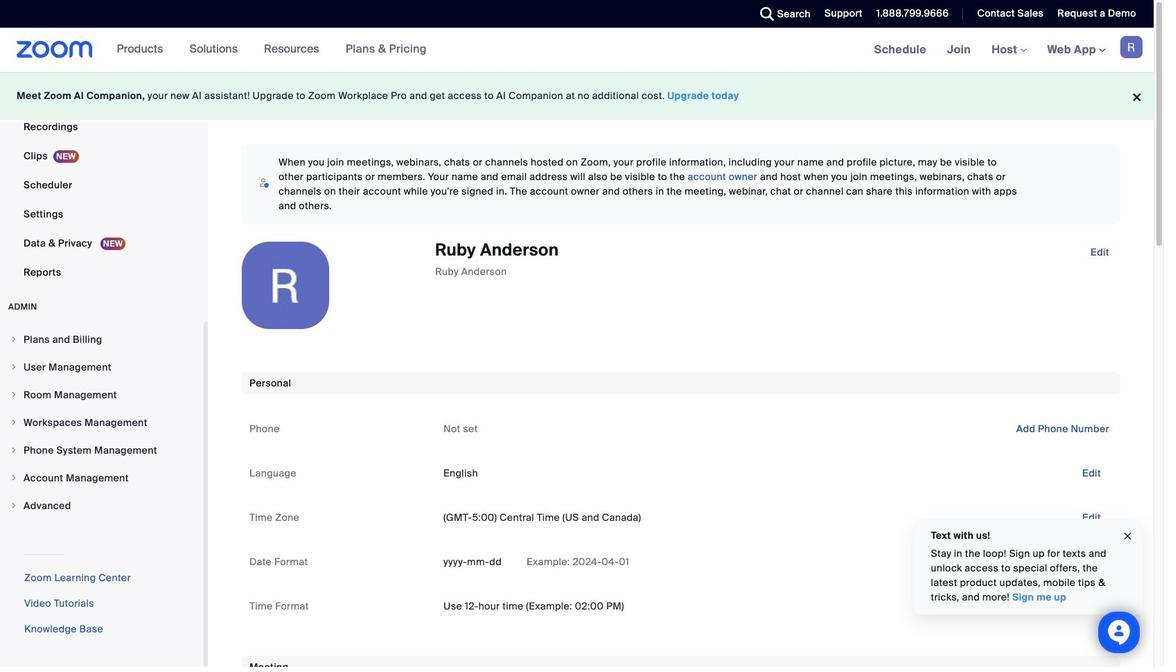 Task type: vqa. For each thing, say whether or not it's contained in the screenshot.
"menu item"
yes



Task type: describe. For each thing, give the bounding box(es) containing it.
2 menu item from the top
[[0, 354, 204, 380]]

7 menu item from the top
[[0, 493, 204, 519]]

6 menu item from the top
[[0, 465, 204, 491]]

meetings navigation
[[864, 28, 1154, 73]]

right image for first menu item from the bottom of the admin menu 'menu'
[[10, 502, 18, 510]]

close image
[[1123, 528, 1134, 544]]

1 menu item from the top
[[0, 326, 204, 353]]

2 right image from the top
[[10, 446, 18, 455]]

4 menu item from the top
[[0, 410, 204, 436]]

right image for sixth menu item from the bottom
[[10, 363, 18, 371]]

zoom logo image
[[17, 41, 93, 58]]

3 menu item from the top
[[0, 382, 204, 408]]

admin menu menu
[[0, 326, 204, 520]]

right image for 4th menu item from the bottom of the admin menu 'menu'
[[10, 419, 18, 427]]



Task type: locate. For each thing, give the bounding box(es) containing it.
right image for 5th menu item from the bottom of the admin menu 'menu'
[[10, 391, 18, 399]]

profile picture image
[[1121, 36, 1143, 58]]

1 vertical spatial right image
[[10, 446, 18, 455]]

right image
[[10, 335, 18, 344], [10, 446, 18, 455], [10, 474, 18, 482]]

3 right image from the top
[[10, 419, 18, 427]]

2 vertical spatial right image
[[10, 474, 18, 482]]

edit user photo image
[[274, 279, 297, 292]]

product information navigation
[[106, 28, 437, 72]]

footer
[[0, 72, 1154, 120]]

banner
[[0, 28, 1154, 73]]

right image
[[10, 363, 18, 371], [10, 391, 18, 399], [10, 419, 18, 427], [10, 502, 18, 510]]

1 right image from the top
[[10, 335, 18, 344]]

2 right image from the top
[[10, 391, 18, 399]]

5 menu item from the top
[[0, 437, 204, 464]]

1 right image from the top
[[10, 363, 18, 371]]

personal menu menu
[[0, 0, 204, 288]]

4 right image from the top
[[10, 502, 18, 510]]

user photo image
[[242, 242, 329, 329]]

0 vertical spatial right image
[[10, 335, 18, 344]]

menu item
[[0, 326, 204, 353], [0, 354, 204, 380], [0, 382, 204, 408], [0, 410, 204, 436], [0, 437, 204, 464], [0, 465, 204, 491], [0, 493, 204, 519]]

3 right image from the top
[[10, 474, 18, 482]]



